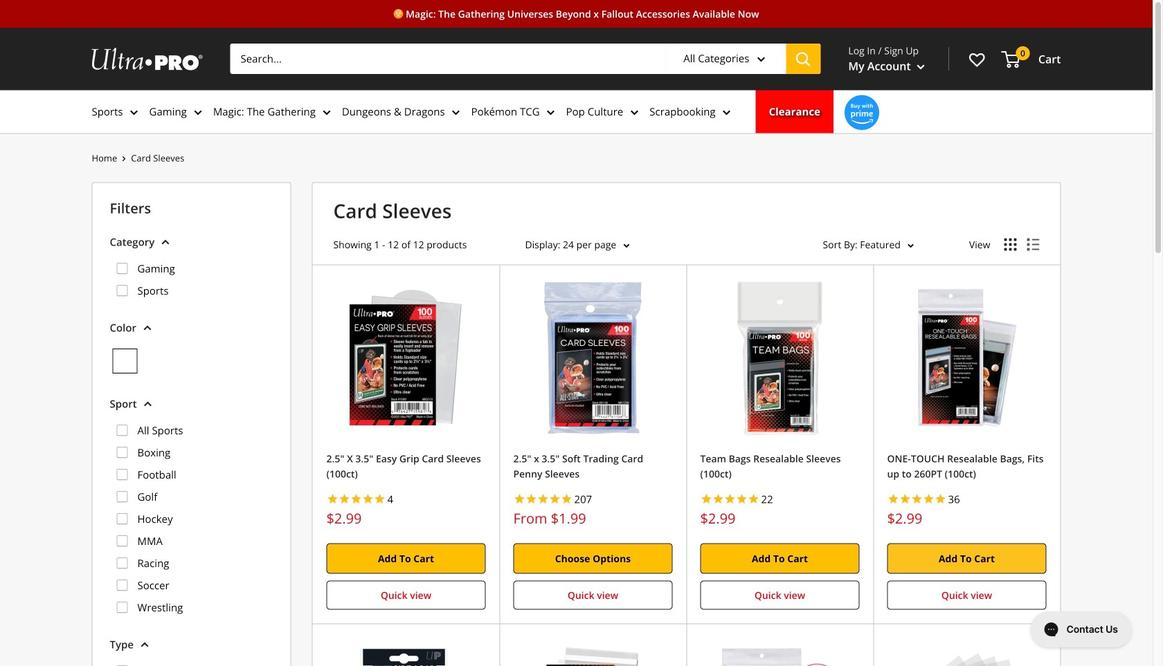 Task type: vqa. For each thing, say whether or not it's contained in the screenshot.
"2.5" x 3.5" easy grip card sleeves (100ct) | ultra pro international" image at the left of the page
yes



Task type: locate. For each thing, give the bounding box(es) containing it.
2.5" x 3.5" easy grip card sleeves (100ct) | ultra pro international image
[[327, 279, 486, 438]]

4 reviews element
[[387, 493, 393, 507]]

22 reviews element
[[761, 493, 773, 507]]

search image
[[796, 52, 811, 67]]

display products as grid image
[[1005, 239, 1017, 251]]

arrow bottom image
[[757, 57, 766, 62], [143, 326, 152, 331], [144, 402, 152, 407], [141, 643, 149, 648]]

rated 5.0 out of 5 stars 4 reviews element
[[327, 490, 486, 511]]

rated 5.0 out of 5 stars 36 reviews element
[[888, 490, 1047, 511]]

None checkbox
[[117, 425, 128, 436], [117, 470, 128, 481], [117, 514, 128, 525], [117, 558, 128, 569], [117, 580, 128, 592], [117, 603, 128, 614], [117, 425, 128, 436], [117, 470, 128, 481], [117, 514, 128, 525], [117, 558, 128, 569], [117, 580, 128, 592], [117, 603, 128, 614]]

list
[[92, 90, 1061, 133], [92, 150, 184, 167], [110, 252, 273, 310], [110, 414, 273, 628]]

2.5" x 3.5" soft trading card penny sleeves | ultra pro international image
[[514, 279, 673, 438]]

clear image
[[113, 349, 137, 374]]

rated 5.0 out of 5 stars 22 reviews element
[[701, 490, 860, 511]]

display products as list image
[[1027, 239, 1040, 251]]

None search field
[[230, 44, 821, 74]]

None checkbox
[[117, 263, 128, 274], [117, 285, 128, 296], [117, 448, 128, 459], [117, 492, 128, 503], [117, 536, 128, 547], [117, 666, 128, 667], [117, 263, 128, 274], [117, 285, 128, 296], [117, 448, 128, 459], [117, 492, 128, 503], [117, 536, 128, 547], [117, 666, 128, 667]]



Task type: describe. For each thing, give the bounding box(es) containing it.
arrow bottom image
[[162, 240, 170, 245]]

graded card resealable sleeves (100ct) | ultra pro international image
[[514, 638, 673, 667]]

ultra pro international image
[[92, 48, 203, 70]]

one-touch resealable bags, fits up to 260pt (100ct) image
[[888, 279, 1047, 438]]

team bags resealable sleeves (100ct) | ultra pro international image
[[701, 279, 860, 438]]

36 reviews element
[[948, 493, 960, 507]]

207 reviews element
[[574, 493, 592, 507]]

Search... text field
[[230, 44, 666, 74]]

pro-fit side-load standard deck inner sleeves (100ct) | ultra pro international image
[[327, 638, 486, 667]]

easy grade card sleeves (100ct) for standard trading cards | ultra pro international image
[[701, 638, 860, 667]]

platinum series card protector sleeves for standard trading cards | ultra pro international image
[[888, 638, 1047, 667]]

rated 4.9 out of 5 stars 207 reviews element
[[514, 490, 673, 511]]

arrow right image
[[122, 156, 126, 162]]



